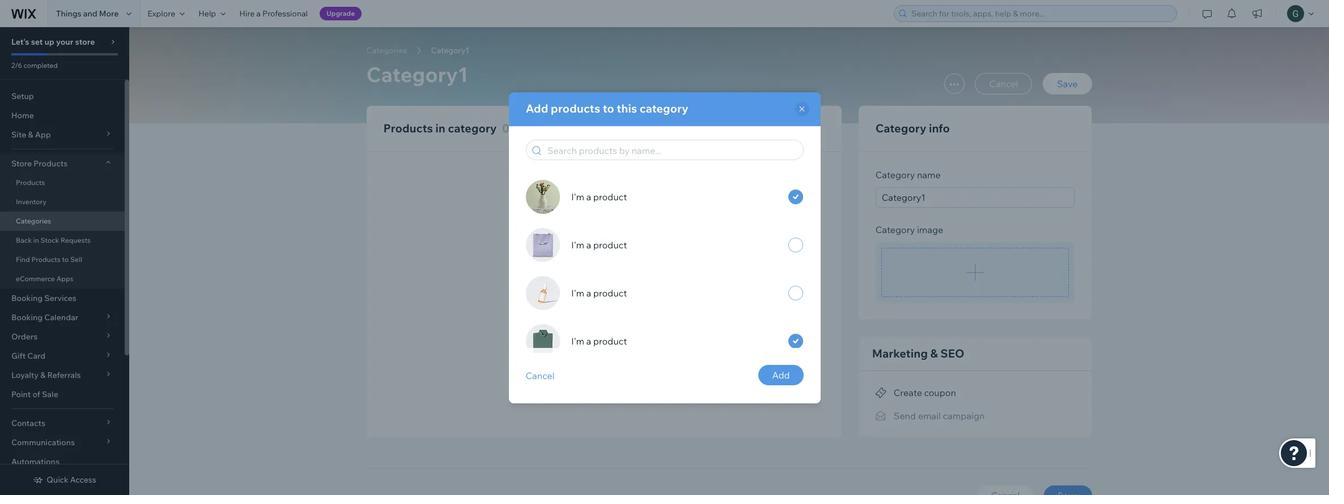 Task type: locate. For each thing, give the bounding box(es) containing it.
your right 'on'
[[658, 186, 675, 196]]

ecommerce apps
[[16, 275, 73, 283]]

0 horizontal spatial categories link
[[0, 212, 125, 231]]

new
[[550, 186, 567, 196]]

Search products by name... text field
[[543, 141, 784, 160]]

professional
[[263, 9, 308, 19]]

2 i'm a product from the top
[[571, 240, 627, 251]]

1 horizontal spatial categories
[[366, 45, 407, 56]]

category
[[876, 121, 927, 135], [876, 169, 915, 181], [876, 224, 915, 236]]

1 horizontal spatial in
[[436, 121, 445, 135]]

categories inside sidebar element
[[16, 217, 51, 226]]

send email campaign
[[894, 411, 985, 422]]

point
[[11, 390, 31, 400]]

products link
[[0, 173, 125, 193]]

your right up at the left of the page
[[56, 37, 73, 47]]

this
[[617, 101, 637, 115]]

to left sell
[[62, 256, 69, 264]]

create inside start adding products to your category create a new category to display on your site.
[[515, 186, 541, 196]]

add products to this category
[[526, 101, 688, 115]]

0 horizontal spatial add
[[526, 101, 548, 115]]

things
[[56, 9, 81, 19]]

3 category from the top
[[876, 224, 915, 236]]

i'm
[[571, 192, 584, 203], [571, 240, 584, 251], [571, 288, 584, 299], [571, 336, 584, 347]]

category1
[[431, 45, 469, 56], [366, 62, 468, 87]]

1 horizontal spatial cancel
[[989, 78, 1018, 90]]

send
[[894, 411, 916, 422]]

category left the info
[[876, 121, 927, 135]]

1 vertical spatial category
[[876, 169, 915, 181]]

and
[[83, 9, 97, 19]]

completed
[[24, 61, 58, 70]]

in inside sidebar element
[[33, 236, 39, 245]]

0 vertical spatial in
[[436, 121, 445, 135]]

0 horizontal spatial cancel button
[[526, 365, 555, 387]]

1 vertical spatial products
[[572, 169, 616, 183]]

products inside popup button
[[34, 159, 68, 169]]

inventory
[[16, 198, 46, 206]]

i'm a product
[[571, 192, 627, 203], [571, 240, 627, 251], [571, 288, 627, 299], [571, 336, 627, 347]]

1 horizontal spatial cancel button
[[975, 73, 1032, 95]]

category right this
[[640, 101, 688, 115]]

cancel inside button
[[989, 78, 1018, 90]]

1 vertical spatial cancel
[[526, 370, 555, 382]]

name
[[917, 169, 941, 181]]

2 vertical spatial category
[[876, 224, 915, 236]]

upgrade button
[[320, 7, 362, 20]]

in for products
[[436, 121, 445, 135]]

0 horizontal spatial create
[[515, 186, 541, 196]]

2 vertical spatial your
[[658, 186, 675, 196]]

1 category from the top
[[876, 121, 927, 135]]

0 horizontal spatial cancel
[[526, 370, 555, 382]]

0 horizontal spatial categories
[[16, 217, 51, 226]]

promote coupon image
[[876, 389, 887, 399]]

i'm a product image
[[526, 180, 560, 214], [526, 228, 560, 262], [526, 277, 560, 311], [526, 325, 560, 359]]

in for back
[[33, 236, 39, 245]]

&
[[930, 347, 938, 361]]

0 vertical spatial your
[[56, 37, 73, 47]]

3 i'm a product from the top
[[571, 288, 627, 299]]

image
[[917, 224, 943, 236]]

create up send
[[894, 388, 922, 399]]

setup
[[11, 91, 34, 101]]

1 vertical spatial add
[[772, 370, 790, 381]]

add for add products to this category
[[526, 101, 548, 115]]

to up the display
[[619, 169, 629, 183]]

let's
[[11, 37, 29, 47]]

your up 'on'
[[632, 169, 653, 183]]

booking
[[11, 294, 43, 304]]

0 vertical spatial category1
[[431, 45, 469, 56]]

1 vertical spatial categories
[[16, 217, 51, 226]]

categories
[[366, 45, 407, 56], [16, 217, 51, 226]]

1 horizontal spatial your
[[632, 169, 653, 183]]

category left name
[[876, 169, 915, 181]]

products left this
[[551, 101, 600, 115]]

cancel for bottom the cancel button
[[526, 370, 555, 382]]

2 product from the top
[[593, 240, 627, 251]]

your
[[56, 37, 73, 47], [632, 169, 653, 183], [658, 186, 675, 196]]

more
[[99, 9, 119, 19]]

products
[[383, 121, 433, 135], [34, 159, 68, 169], [16, 179, 45, 187], [31, 256, 61, 264]]

category
[[640, 101, 688, 115], [448, 121, 497, 135], [656, 169, 699, 183], [569, 186, 603, 196]]

add
[[526, 101, 548, 115], [772, 370, 790, 381]]

product
[[593, 192, 627, 203], [593, 240, 627, 251], [593, 288, 627, 299], [593, 336, 627, 347]]

cancel for the cancel button to the top
[[989, 78, 1018, 90]]

back
[[16, 236, 32, 245]]

1 vertical spatial your
[[632, 169, 653, 183]]

1 vertical spatial in
[[33, 236, 39, 245]]

a
[[256, 9, 261, 19], [543, 186, 548, 196], [586, 192, 591, 203], [586, 240, 591, 251], [586, 288, 591, 299], [586, 336, 591, 347]]

2 horizontal spatial your
[[658, 186, 675, 196]]

4 product from the top
[[593, 336, 627, 347]]

1 vertical spatial cancel button
[[526, 365, 555, 387]]

let's set up your store
[[11, 37, 95, 47]]

display
[[616, 186, 643, 196]]

in
[[436, 121, 445, 135], [33, 236, 39, 245]]

add inside button
[[772, 370, 790, 381]]

to
[[603, 101, 614, 115], [619, 169, 629, 183], [606, 186, 613, 196], [62, 256, 69, 264]]

0
[[502, 121, 509, 135]]

create down start
[[515, 186, 541, 196]]

1 horizontal spatial categories link
[[361, 45, 413, 56]]

0 vertical spatial add
[[526, 101, 548, 115]]

0 vertical spatial cancel
[[989, 78, 1018, 90]]

category up 'site.'
[[656, 169, 699, 183]]

1 i'm from the top
[[571, 192, 584, 203]]

category left image
[[876, 224, 915, 236]]

sell
[[70, 256, 82, 264]]

0 vertical spatial categories
[[366, 45, 407, 56]]

create coupon button
[[876, 385, 956, 402]]

of
[[33, 390, 40, 400]]

1 vertical spatial create
[[894, 388, 922, 399]]

products up the display
[[572, 169, 616, 183]]

0 vertical spatial category
[[876, 121, 927, 135]]

0 horizontal spatial in
[[33, 236, 39, 245]]

home
[[11, 111, 34, 121]]

2 category from the top
[[876, 169, 915, 181]]

0 vertical spatial create
[[515, 186, 541, 196]]

1 horizontal spatial add
[[772, 370, 790, 381]]

products
[[551, 101, 600, 115], [572, 169, 616, 183]]

cancel button
[[975, 73, 1032, 95], [526, 365, 555, 387]]

home link
[[0, 106, 125, 125]]

booking services link
[[0, 289, 125, 308]]

categories link
[[361, 45, 413, 56], [0, 212, 125, 231]]

1 horizontal spatial create
[[894, 388, 922, 399]]

in inside category1 form
[[436, 121, 445, 135]]

stock
[[41, 236, 59, 245]]

cancel
[[989, 78, 1018, 90], [526, 370, 555, 382]]

help
[[199, 9, 216, 19]]

site.
[[677, 186, 693, 196]]

categories inside category1 form
[[366, 45, 407, 56]]

0 horizontal spatial your
[[56, 37, 73, 47]]

0 vertical spatial categories link
[[361, 45, 413, 56]]



Task type: vqa. For each thing, say whether or not it's contained in the screenshot.
the type
no



Task type: describe. For each thing, give the bounding box(es) containing it.
3 i'm from the top
[[571, 288, 584, 299]]

quick
[[47, 476, 68, 486]]

to left this
[[603, 101, 614, 115]]

add button
[[759, 365, 804, 386]]

category for category image
[[876, 224, 915, 236]]

store
[[75, 37, 95, 47]]

1 i'm a product from the top
[[571, 192, 627, 203]]

category image
[[876, 224, 943, 236]]

category name
[[876, 169, 941, 181]]

3 i'm a product image from the top
[[526, 277, 560, 311]]

store products button
[[0, 154, 125, 173]]

1 i'm a product image from the top
[[526, 180, 560, 214]]

hire a professional
[[239, 9, 308, 19]]

coupon
[[924, 388, 956, 399]]

category for category info
[[876, 121, 927, 135]]

0 vertical spatial cancel button
[[975, 73, 1032, 95]]

4 i'm a product image from the top
[[526, 325, 560, 359]]

sidebar element
[[0, 27, 129, 496]]

Search for tools, apps, help & more... field
[[908, 6, 1173, 22]]

marketing
[[872, 347, 928, 361]]

services
[[44, 294, 76, 304]]

back in stock requests
[[16, 236, 91, 245]]

4 i'm from the top
[[571, 336, 584, 347]]

point of sale link
[[0, 385, 125, 405]]

2/6 completed
[[11, 61, 58, 70]]

1 vertical spatial category1
[[366, 62, 468, 87]]

1 vertical spatial categories link
[[0, 212, 125, 231]]

quick access
[[47, 476, 96, 486]]

start adding products to your category create a new category to display on your site.
[[509, 169, 699, 196]]

campaign
[[943, 411, 985, 422]]

save
[[1057, 78, 1078, 90]]

a inside start adding products to your category create a new category to display on your site.
[[543, 186, 548, 196]]

quick access button
[[33, 476, 96, 486]]

apps
[[57, 275, 73, 283]]

inventory link
[[0, 193, 125, 212]]

to inside sidebar element
[[62, 256, 69, 264]]

category1 form
[[129, 27, 1329, 496]]

ecommerce apps link
[[0, 270, 125, 289]]

send email campaign button
[[876, 408, 985, 425]]

marketing & seo
[[872, 347, 965, 361]]

2 i'm a product image from the top
[[526, 228, 560, 262]]

ecommerce
[[16, 275, 55, 283]]

products in category 0
[[383, 121, 509, 135]]

your inside sidebar element
[[56, 37, 73, 47]]

booking services
[[11, 294, 76, 304]]

adding
[[536, 169, 569, 183]]

explore
[[148, 9, 175, 19]]

3 product from the top
[[593, 288, 627, 299]]

category right new
[[569, 186, 603, 196]]

find
[[16, 256, 30, 264]]

on
[[645, 186, 655, 196]]

Category name text field
[[876, 188, 1075, 208]]

2/6
[[11, 61, 22, 70]]

category left '0'
[[448, 121, 497, 135]]

categories link inside category1 form
[[361, 45, 413, 56]]

upgrade
[[326, 9, 355, 18]]

help button
[[192, 0, 232, 27]]

info
[[929, 121, 950, 135]]

hire a professional link
[[232, 0, 315, 27]]

requests
[[61, 236, 91, 245]]

to left the display
[[606, 186, 613, 196]]

store
[[11, 159, 32, 169]]

2 i'm from the top
[[571, 240, 584, 251]]

setup link
[[0, 87, 125, 106]]

automations
[[11, 457, 59, 468]]

seo
[[941, 347, 965, 361]]

back in stock requests link
[[0, 231, 125, 251]]

create coupon
[[894, 388, 956, 399]]

products inside category1 form
[[383, 121, 433, 135]]

category info
[[876, 121, 950, 135]]

add for add
[[772, 370, 790, 381]]

things and more
[[56, 9, 119, 19]]

hire
[[239, 9, 255, 19]]

find products to sell
[[16, 256, 82, 264]]

sale
[[42, 390, 58, 400]]

point of sale
[[11, 390, 58, 400]]

up
[[44, 37, 54, 47]]

4 i'm a product from the top
[[571, 336, 627, 347]]

find products to sell link
[[0, 251, 125, 270]]

set
[[31, 37, 43, 47]]

automations link
[[0, 453, 125, 472]]

category for category name
[[876, 169, 915, 181]]

products inside start adding products to your category create a new category to display on your site.
[[572, 169, 616, 183]]

email
[[918, 411, 941, 422]]

save button
[[1043, 73, 1092, 95]]

start
[[509, 169, 533, 183]]

promote newsletter image
[[876, 412, 887, 422]]

create inside button
[[894, 388, 922, 399]]

0 vertical spatial products
[[551, 101, 600, 115]]

store products
[[11, 159, 68, 169]]

1 product from the top
[[593, 192, 627, 203]]

access
[[70, 476, 96, 486]]



